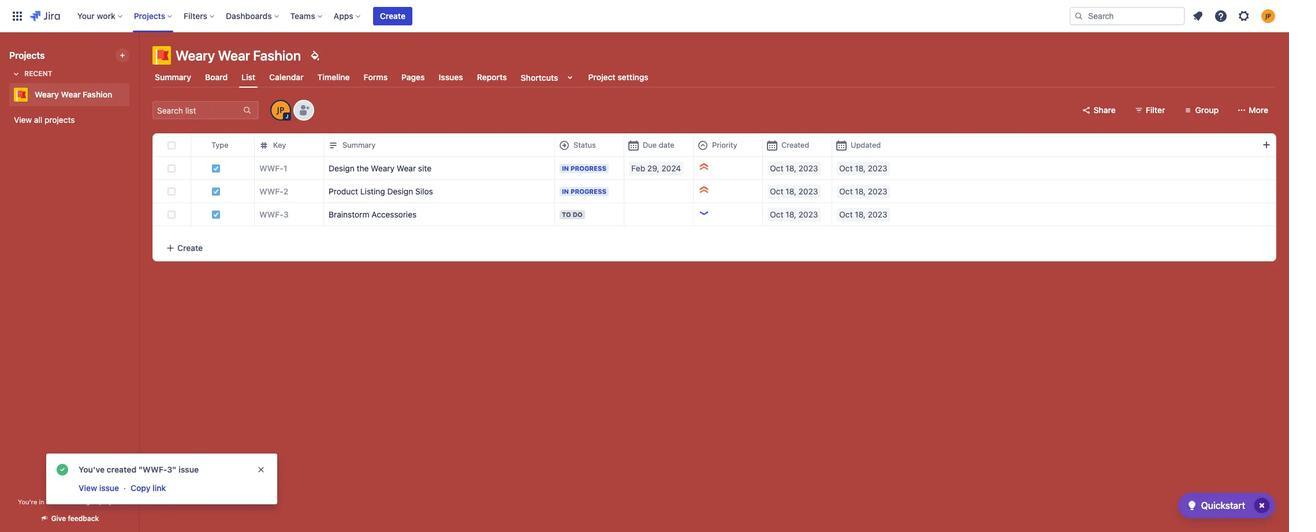 Task type: vqa. For each thing, say whether or not it's contained in the screenshot.
the number within Resolution Time: Guillermo's Gone: The Game region
no



Task type: locate. For each thing, give the bounding box(es) containing it.
wear up view all projects link
[[61, 90, 81, 99]]

dismiss quickstart image
[[1253, 497, 1272, 515]]

1 row from the top
[[153, 133, 1276, 157]]

1 vertical spatial issue
[[99, 484, 119, 493]]

settings
[[618, 72, 649, 82]]

0 vertical spatial view
[[14, 115, 32, 125]]

issue right 3"
[[179, 465, 199, 475]]

create button
[[373, 7, 413, 25], [153, 235, 1276, 261]]

row containing type
[[153, 133, 1276, 157]]

list
[[242, 72, 255, 82]]

wear left site
[[397, 163, 416, 173]]

task image down task icon
[[211, 210, 221, 219]]

task image
[[211, 164, 221, 173], [211, 210, 221, 219]]

0 horizontal spatial weary wear fashion
[[35, 90, 112, 99]]

date
[[659, 141, 675, 150]]

banner
[[0, 0, 1290, 32]]

summary
[[155, 72, 191, 82], [343, 141, 376, 150]]

in progress for product listing design silos
[[562, 187, 607, 195]]

0 vertical spatial projects
[[134, 11, 165, 21]]

1 horizontal spatial summary
[[343, 141, 376, 150]]

filter button
[[1128, 101, 1173, 120]]

1 progress from the top
[[571, 164, 607, 172]]

tab list
[[146, 67, 1283, 88]]

1 vertical spatial projects
[[9, 50, 45, 61]]

1 horizontal spatial design
[[387, 186, 413, 196]]

filters button
[[180, 7, 219, 25]]

weary
[[176, 47, 215, 64], [35, 90, 59, 99], [371, 163, 395, 173]]

share button
[[1075, 101, 1123, 120]]

wwf- for 1
[[259, 163, 284, 173]]

wwf- down wwf-1 link
[[259, 186, 284, 196]]

view all projects
[[14, 115, 75, 125]]

1 horizontal spatial fashion
[[253, 47, 301, 64]]

1 vertical spatial design
[[387, 186, 413, 196]]

view for view all projects
[[14, 115, 32, 125]]

0 vertical spatial create
[[380, 11, 406, 21]]

2 task image from the top
[[211, 210, 221, 219]]

0 vertical spatial in
[[562, 164, 569, 172]]

check image
[[1185, 499, 1199, 513]]

0 horizontal spatial weary
[[35, 90, 59, 99]]

wwf- for 2
[[259, 186, 284, 196]]

1 vertical spatial progress
[[571, 187, 607, 195]]

weary up board
[[176, 47, 215, 64]]

0 horizontal spatial summary
[[155, 72, 191, 82]]

task image for wwf-3
[[211, 210, 221, 219]]

0 horizontal spatial design
[[329, 163, 355, 173]]

project settings link
[[586, 67, 651, 88]]

table containing wwf-1
[[153, 133, 1281, 235]]

projects up recent
[[9, 50, 45, 61]]

in progress down 'status'
[[562, 164, 607, 172]]

give feedback
[[51, 515, 99, 523]]

fashion left "add to starred" icon
[[83, 90, 112, 99]]

view up managed
[[79, 484, 97, 493]]

projects right work
[[134, 11, 165, 21]]

type
[[211, 141, 229, 150]]

issue
[[179, 465, 199, 475], [99, 484, 119, 493]]

board
[[205, 72, 228, 82]]

in
[[562, 164, 569, 172], [562, 187, 569, 195]]

in progress for design the weary wear site
[[562, 164, 607, 172]]

1 horizontal spatial projects
[[134, 11, 165, 21]]

summary inside 'link'
[[155, 72, 191, 82]]

all
[[34, 115, 42, 125]]

in
[[39, 499, 44, 506]]

2
[[284, 186, 288, 196]]

1 horizontal spatial wear
[[218, 47, 250, 64]]

row
[[153, 133, 1276, 157], [153, 157, 1276, 180], [153, 180, 1276, 203], [153, 203, 1276, 226]]

in progress up do
[[562, 187, 607, 195]]

view left 'all'
[[14, 115, 32, 125]]

weary wear fashion
[[176, 47, 301, 64], [35, 90, 112, 99]]

0 horizontal spatial projects
[[9, 50, 45, 61]]

1 vertical spatial summary
[[343, 141, 376, 150]]

0 horizontal spatial fashion
[[83, 90, 112, 99]]

timeline
[[318, 72, 350, 82]]

design the weary wear site
[[329, 163, 432, 173]]

0 vertical spatial fashion
[[253, 47, 301, 64]]

wwf-
[[259, 163, 284, 173], [259, 186, 284, 196], [259, 209, 284, 219]]

projects inside dropdown button
[[134, 11, 165, 21]]

jira image
[[30, 9, 60, 23], [30, 9, 60, 23]]

2 in from the top
[[562, 187, 569, 195]]

0 vertical spatial progress
[[571, 164, 607, 172]]

row containing wwf-1
[[153, 157, 1276, 180]]

progress up do
[[571, 187, 607, 195]]

shortcuts
[[521, 73, 558, 82]]

1 wwf- from the top
[[259, 163, 284, 173]]

summary inside row
[[343, 141, 376, 150]]

2 wwf- from the top
[[259, 186, 284, 196]]

view
[[14, 115, 32, 125], [79, 484, 97, 493]]

progress
[[571, 164, 607, 172], [571, 187, 607, 195]]

projects button
[[130, 7, 177, 25]]

add people image
[[297, 103, 311, 117]]

weary wear fashion up view all projects link
[[35, 90, 112, 99]]

0 horizontal spatial create
[[177, 243, 203, 253]]

wwf- down wwf-2 link at left
[[259, 209, 284, 219]]

1 vertical spatial create button
[[153, 235, 1276, 261]]

silos
[[415, 186, 433, 196]]

projects
[[134, 11, 165, 21], [9, 50, 45, 61]]

in for product listing design silos
[[562, 187, 569, 195]]

view issue
[[79, 484, 119, 493]]

project
[[588, 72, 616, 82]]

design
[[329, 163, 355, 173], [387, 186, 413, 196]]

1 horizontal spatial weary wear fashion
[[176, 47, 301, 64]]

1 vertical spatial in progress
[[562, 187, 607, 195]]

fashion up calendar
[[253, 47, 301, 64]]

2 vertical spatial wear
[[397, 163, 416, 173]]

2 progress from the top
[[571, 187, 607, 195]]

1 vertical spatial wwf-
[[259, 186, 284, 196]]

wwf-2
[[259, 186, 288, 196]]

table
[[153, 133, 1281, 235]]

0 vertical spatial create button
[[373, 7, 413, 25]]

product listing design silos
[[329, 186, 433, 196]]

weary wear fashion up the list
[[176, 47, 301, 64]]

progress down 'status'
[[571, 164, 607, 172]]

1 vertical spatial weary wear fashion
[[35, 90, 112, 99]]

weary inside row
[[371, 163, 395, 173]]

task image up task icon
[[211, 164, 221, 173]]

fashion inside weary wear fashion link
[[83, 90, 112, 99]]

your profile and settings image
[[1262, 9, 1276, 23]]

give feedback button
[[33, 510, 106, 529]]

3 wwf- from the top
[[259, 209, 284, 219]]

1 vertical spatial wear
[[61, 90, 81, 99]]

calendar
[[269, 72, 304, 82]]

0 horizontal spatial issue
[[99, 484, 119, 493]]

1 task image from the top
[[211, 164, 221, 173]]

1 in progress from the top
[[562, 164, 607, 172]]

1 vertical spatial task image
[[211, 210, 221, 219]]

2 row from the top
[[153, 157, 1276, 180]]

copy link button
[[130, 482, 167, 496]]

wwf-3 link
[[259, 209, 289, 220]]

project
[[99, 499, 121, 506]]

2 horizontal spatial weary
[[371, 163, 395, 173]]

wear
[[218, 47, 250, 64], [61, 90, 81, 99], [397, 163, 416, 173]]

help image
[[1214, 9, 1228, 23]]

copy link
[[131, 484, 166, 493]]

issues link
[[437, 67, 466, 88]]

3
[[284, 209, 289, 219]]

brainstorm
[[329, 209, 370, 219]]

1 vertical spatial fashion
[[83, 90, 112, 99]]

issue up project
[[99, 484, 119, 493]]

in progress
[[562, 164, 607, 172], [562, 187, 607, 195]]

forms link
[[361, 67, 390, 88]]

add to starred image
[[126, 88, 140, 102]]

2 vertical spatial wwf-
[[259, 209, 284, 219]]

banner containing your work
[[0, 0, 1290, 32]]

weary right the
[[371, 163, 395, 173]]

1 in from the top
[[562, 164, 569, 172]]

0 vertical spatial task image
[[211, 164, 221, 173]]

summary up search list text field
[[155, 72, 191, 82]]

0 vertical spatial wwf-
[[259, 163, 284, 173]]

2 in progress from the top
[[562, 187, 607, 195]]

1 horizontal spatial issue
[[179, 465, 199, 475]]

0 vertical spatial summary
[[155, 72, 191, 82]]

due
[[643, 141, 657, 150]]

in for design the weary wear site
[[562, 164, 569, 172]]

give
[[51, 515, 66, 523]]

you've created "wwf-3" issue
[[79, 465, 199, 475]]

2 vertical spatial weary
[[371, 163, 395, 173]]

status
[[574, 141, 596, 150]]

accessories
[[372, 209, 417, 219]]

weary down recent
[[35, 90, 59, 99]]

3 row from the top
[[153, 180, 1276, 203]]

0 horizontal spatial view
[[14, 115, 32, 125]]

quickstart
[[1202, 501, 1246, 511]]

0 vertical spatial in progress
[[562, 164, 607, 172]]

link
[[153, 484, 166, 493]]

settings image
[[1238, 9, 1251, 23]]

priority
[[712, 141, 737, 150]]

4 row from the top
[[153, 203, 1276, 226]]

reports link
[[475, 67, 509, 88]]

brainstorm accessories
[[329, 209, 417, 219]]

view for view issue
[[79, 484, 97, 493]]

view all projects link
[[9, 110, 129, 131]]

1 vertical spatial view
[[79, 484, 97, 493]]

2 horizontal spatial wear
[[397, 163, 416, 173]]

wear up the list
[[218, 47, 250, 64]]

pages link
[[399, 67, 427, 88]]

summary up the
[[343, 141, 376, 150]]

design left the
[[329, 163, 355, 173]]

design up 'accessories'
[[387, 186, 413, 196]]

1 horizontal spatial view
[[79, 484, 97, 493]]

0 vertical spatial weary
[[176, 47, 215, 64]]

create button inside primary element
[[373, 7, 413, 25]]

team-
[[51, 499, 70, 506]]

share
[[1094, 105, 1116, 115]]

1 horizontal spatial create
[[380, 11, 406, 21]]

wwf- up wwf-2
[[259, 163, 284, 173]]

1 vertical spatial in
[[562, 187, 569, 195]]

0 vertical spatial issue
[[179, 465, 199, 475]]



Task type: describe. For each thing, give the bounding box(es) containing it.
dismiss image
[[257, 466, 266, 475]]

row containing wwf-2
[[153, 180, 1276, 203]]

timeline link
[[315, 67, 352, 88]]

to
[[562, 211, 571, 218]]

view issue link
[[77, 482, 120, 496]]

more
[[1249, 105, 1269, 115]]

notifications image
[[1191, 9, 1205, 23]]

more button
[[1231, 101, 1276, 120]]

Search list text field
[[154, 102, 242, 118]]

teams
[[290, 11, 315, 21]]

filters
[[184, 11, 207, 21]]

you're in a team-managed project
[[18, 499, 121, 506]]

task image for wwf-1
[[211, 164, 221, 173]]

teams button
[[287, 7, 327, 25]]

site
[[418, 163, 432, 173]]

the
[[357, 163, 369, 173]]

managed
[[70, 499, 98, 506]]

you've
[[79, 465, 105, 475]]

james peterson image
[[272, 101, 290, 120]]

due date
[[643, 141, 675, 150]]

1 vertical spatial weary
[[35, 90, 59, 99]]

success image
[[55, 463, 69, 477]]

reports
[[477, 72, 507, 82]]

filter
[[1146, 105, 1166, 115]]

feedback
[[68, 515, 99, 523]]

updated
[[851, 141, 881, 150]]

1 vertical spatial create
[[177, 243, 203, 253]]

0 horizontal spatial wear
[[61, 90, 81, 99]]

wwf-1 link
[[259, 163, 287, 174]]

quickstart button
[[1178, 493, 1276, 519]]

copy
[[131, 484, 150, 493]]

your work button
[[74, 7, 127, 25]]

summary link
[[153, 67, 194, 88]]

0 vertical spatial weary wear fashion
[[176, 47, 301, 64]]

issues
[[439, 72, 463, 82]]

search image
[[1075, 11, 1084, 21]]

recent
[[24, 69, 52, 78]]

you're
[[18, 499, 37, 506]]

Search field
[[1070, 7, 1186, 25]]

group button
[[1177, 101, 1226, 120]]

task image
[[211, 187, 221, 196]]

board link
[[203, 67, 230, 88]]

"wwf-
[[139, 465, 167, 475]]

created
[[107, 465, 137, 475]]

sidebar navigation image
[[126, 46, 151, 69]]

your work
[[77, 11, 115, 21]]

dashboards button
[[222, 7, 283, 25]]

dashboards
[[226, 11, 272, 21]]

projects
[[45, 115, 75, 125]]

listing
[[360, 186, 385, 196]]

tab list containing list
[[146, 67, 1283, 88]]

a
[[46, 499, 50, 506]]

create project image
[[118, 51, 127, 60]]

collapse recent projects image
[[9, 67, 23, 81]]

product
[[329, 186, 358, 196]]

wwf-3
[[259, 209, 289, 219]]

3"
[[167, 465, 177, 475]]

appswitcher icon image
[[10, 9, 24, 23]]

key
[[273, 141, 286, 150]]

0 vertical spatial design
[[329, 163, 355, 173]]

1
[[284, 163, 287, 173]]

weary wear fashion link
[[9, 83, 125, 106]]

wwf-2 link
[[259, 186, 288, 197]]

set background color image
[[308, 49, 322, 62]]

progress for design the weary wear site
[[571, 164, 607, 172]]

created
[[782, 141, 810, 150]]

calendar link
[[267, 67, 306, 88]]

wwf-1
[[259, 163, 287, 173]]

to do
[[562, 211, 583, 218]]

apps
[[334, 11, 354, 21]]

create inside primary element
[[380, 11, 406, 21]]

row containing wwf-3
[[153, 203, 1276, 226]]

0 vertical spatial wear
[[218, 47, 250, 64]]

1 horizontal spatial weary
[[176, 47, 215, 64]]

do
[[573, 211, 583, 218]]

wear inside row
[[397, 163, 416, 173]]

pages
[[402, 72, 425, 82]]

wwf- for 3
[[259, 209, 284, 219]]

project settings
[[588, 72, 649, 82]]

apps button
[[330, 7, 365, 25]]

group
[[1196, 105, 1219, 115]]

primary element
[[7, 0, 1070, 32]]

progress for product listing design silos
[[571, 187, 607, 195]]

work
[[97, 11, 115, 21]]

your
[[77, 11, 95, 21]]



